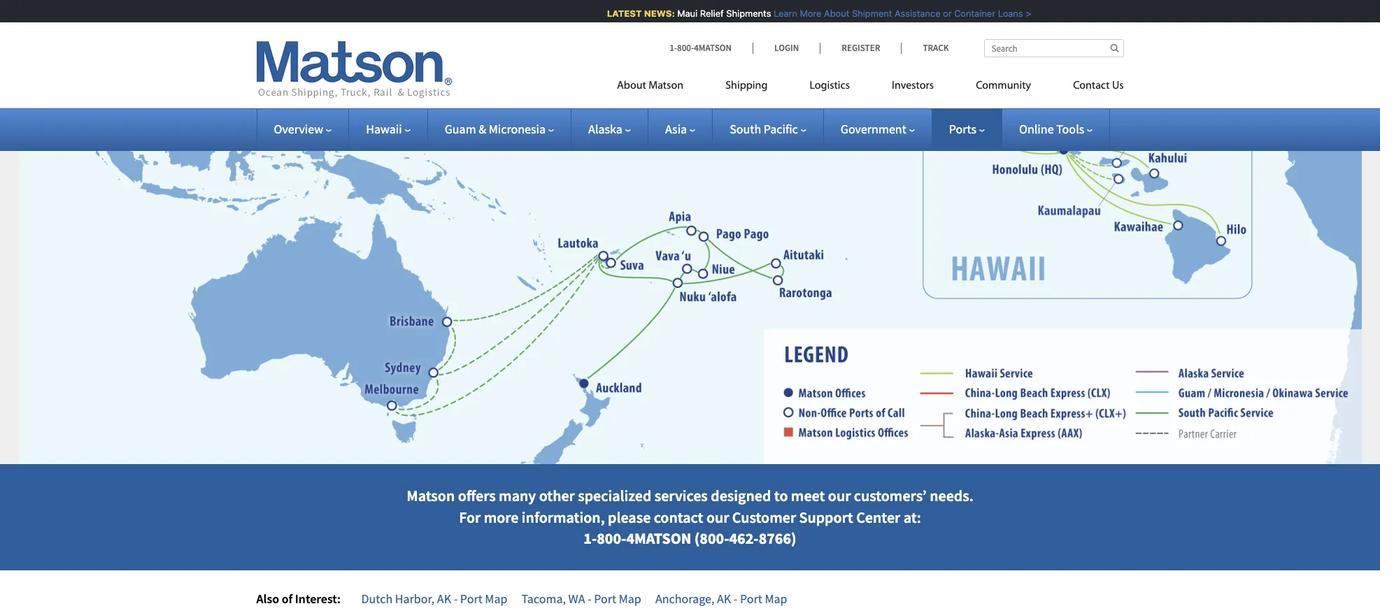 Task type: locate. For each thing, give the bounding box(es) containing it.
0 vertical spatial matson
[[649, 80, 684, 92]]

1 horizontal spatial 1-
[[670, 42, 677, 54]]

online tools
[[1020, 121, 1085, 137]]

for
[[459, 508, 481, 527]]

kawaihae image
[[1172, 218, 1186, 232]]

0 horizontal spatial honolulu image
[[791, 3, 805, 17]]

matson
[[649, 80, 684, 92], [407, 486, 455, 506]]

china-long beach express (clx) image
[[960, 353, 1114, 374]]

0 vertical spatial 800-
[[677, 42, 694, 54]]

about up alaska link
[[617, 80, 647, 92]]

1 vertical spatial 800-
[[597, 529, 627, 549]]

about
[[820, 8, 845, 19], [617, 80, 647, 92]]

1 vertical spatial 1-
[[584, 529, 597, 549]]

1-
[[670, 42, 677, 54], [584, 529, 597, 549]]

guam & micronesia
[[445, 121, 546, 137]]

matson_routemap.jpg image
[[19, 0, 1362, 465]]

1 horizontal spatial our
[[829, 486, 851, 506]]

1-800-4matson link
[[670, 42, 753, 54]]

customers'
[[854, 486, 927, 506]]

our up the (800-
[[707, 508, 730, 527]]

4matson down 'relief'
[[694, 42, 732, 54]]

login
[[775, 42, 799, 54]]

shipments
[[722, 8, 767, 19]]

matson up asia on the top left of page
[[649, 80, 684, 92]]

lautoka image
[[592, 248, 606, 262]]

government
[[841, 121, 907, 137]]

chuuk image
[[429, 94, 443, 108]]

1- down "information,"
[[584, 529, 597, 549]]

investors link
[[871, 73, 955, 102]]

community
[[976, 80, 1032, 92]]

0 horizontal spatial about
[[617, 80, 647, 92]]

800-
[[677, 42, 694, 54], [597, 529, 627, 549]]

logistics link
[[789, 73, 871, 102]]

many
[[499, 486, 536, 506]]

1 vertical spatial matson
[[407, 486, 455, 506]]

pago pago image
[[702, 229, 716, 243]]

guam / micronesia image
[[1173, 353, 1264, 374]]

1 horizontal spatial 4matson
[[694, 42, 732, 54]]

honolulu image up the login
[[791, 3, 805, 17]]

papeete image
[[843, 257, 857, 271]]

0 vertical spatial honolulu image
[[791, 3, 805, 17]]

1- down maui on the top of the page
[[670, 42, 677, 54]]

government link
[[841, 121, 915, 137]]

matson left the offers
[[407, 486, 455, 506]]

login link
[[753, 42, 820, 54]]

1 vertical spatial honolulu image
[[1059, 141, 1073, 155]]

0 horizontal spatial our
[[707, 508, 730, 527]]

1 vertical spatial 4matson
[[627, 529, 692, 549]]

0 horizontal spatial matson
[[407, 486, 455, 506]]

honolulu image
[[791, 3, 805, 17], [1059, 141, 1073, 155]]

0 vertical spatial 1-
[[670, 42, 677, 54]]

0 horizontal spatial 1-
[[584, 529, 597, 549]]

please
[[608, 508, 651, 527]]

alaska
[[589, 121, 623, 137]]

4matson
[[694, 42, 732, 54], [627, 529, 692, 549]]

south pacific
[[730, 121, 798, 137]]

800- down maui on the top of the page
[[677, 42, 694, 54]]

sydey image
[[429, 364, 443, 378]]

christmas island image
[[607, 255, 621, 269]]

contact us
[[1074, 80, 1124, 92]]

4matson down "contact"
[[627, 529, 692, 549]]

&
[[479, 121, 487, 137]]

matson inside top menu "navigation"
[[649, 80, 684, 92]]

our
[[829, 486, 851, 506], [707, 508, 730, 527]]

overview
[[274, 121, 323, 137]]

container
[[950, 8, 992, 19]]

china-long beach express+ (clx+) image
[[966, 390, 1127, 411]]

news:
[[640, 8, 671, 19]]

south
[[730, 121, 762, 137]]

services
[[655, 486, 708, 506]]

online tools link
[[1020, 121, 1093, 137]]

8766)
[[759, 529, 797, 549]]

search image
[[1111, 43, 1119, 52]]

our up the support
[[829, 486, 851, 506]]

800- down the please
[[597, 529, 627, 549]]

rarotonga image
[[776, 272, 790, 286]]

guam image
[[413, 56, 427, 70]]

contact
[[1074, 80, 1110, 92]]

1- inside matson offers many other specialized services designed to meet our customers' needs. for more information, please contact our customer support center at: 1-800-4matson (800-462-8766)
[[584, 529, 597, 549]]

0 horizontal spatial 4matson
[[627, 529, 692, 549]]

about inside 'about matson' link
[[617, 80, 647, 92]]

>
[[1022, 8, 1027, 19]]

1 horizontal spatial 800-
[[677, 42, 694, 54]]

online
[[1020, 121, 1054, 137]]

about matson
[[617, 80, 684, 92]]

aitutaki image
[[767, 257, 781, 271]]

4matson inside matson offers many other specialized services designed to meet our customers' needs. for more information, please contact our customer support center at: 1-800-4matson (800-462-8766)
[[627, 529, 692, 549]]

about right more
[[820, 8, 845, 19]]

latest
[[603, 8, 638, 19]]

learn
[[770, 8, 793, 19]]

meet
[[791, 486, 825, 506]]

register link
[[820, 42, 902, 54]]

None search field
[[984, 39, 1124, 57]]

more
[[796, 8, 817, 19]]

hawaii link
[[366, 121, 411, 137]]

asia
[[666, 121, 687, 137]]

1 horizontal spatial matson
[[649, 80, 684, 92]]

1 vertical spatial about
[[617, 80, 647, 92]]

kahului image
[[1148, 165, 1162, 179]]

0 vertical spatial about
[[820, 8, 845, 19]]

overview link
[[274, 121, 332, 137]]

shipping link
[[705, 73, 789, 102]]

honolulu image down tools
[[1059, 141, 1073, 155]]

0 horizontal spatial 800-
[[597, 529, 627, 549]]

nuku alofa image
[[674, 275, 688, 289]]

assistance
[[891, 8, 937, 19]]



Task type: describe. For each thing, give the bounding box(es) containing it.
offers
[[458, 486, 496, 506]]

customer
[[733, 508, 797, 527]]

to
[[775, 486, 788, 506]]

matson inside matson offers many other specialized services designed to meet our customers' needs. for more information, please contact our customer support center at: 1-800-4matson (800-462-8766)
[[407, 486, 455, 506]]

track
[[923, 42, 949, 54]]

shipment
[[848, 8, 888, 19]]

china-california express (ccx) image
[[961, 374, 1122, 395]]

latest news: maui relief shipments learn more about shipment assistance or container loans >
[[603, 8, 1027, 19]]

ports
[[950, 121, 977, 137]]

support
[[800, 508, 854, 527]]

south pacific service image
[[1173, 395, 1278, 416]]

designed
[[711, 486, 772, 506]]

melbourne image
[[387, 400, 401, 414]]

contact
[[654, 508, 704, 527]]

pacific
[[764, 121, 798, 137]]

palau image
[[345, 92, 359, 106]]

relief
[[696, 8, 720, 19]]

1 horizontal spatial honolulu image
[[1059, 141, 1073, 155]]

nawiliwili image
[[971, 111, 985, 125]]

track link
[[902, 42, 949, 54]]

niue image
[[700, 267, 714, 281]]

800- inside matson offers many other specialized services designed to meet our customers' needs. for more information, please contact our customer support center at: 1-800-4matson (800-462-8766)
[[597, 529, 627, 549]]

1-800-4matson
[[670, 42, 732, 54]]

guam & micronesia link
[[445, 121, 554, 137]]

brisbane image
[[443, 314, 457, 328]]

investors
[[892, 80, 934, 92]]

yap image
[[386, 74, 400, 88]]

okinawa service image
[[1272, 353, 1349, 374]]

blue matson logo with ocean, shipping, truck, rail and logistics written beneath it. image
[[257, 41, 452, 99]]

guam
[[445, 121, 476, 137]]

us
[[1113, 80, 1124, 92]]

logistics
[[810, 80, 850, 92]]

community link
[[955, 73, 1053, 102]]

south pacific express (spx) image
[[1173, 374, 1313, 395]]

center
[[857, 508, 901, 527]]

top menu navigation
[[617, 73, 1124, 102]]

vava'u image
[[681, 261, 695, 275]]

information,
[[522, 508, 605, 527]]

alaska-asia express (aax) image
[[967, 411, 1086, 432]]

or
[[939, 8, 948, 19]]

needs.
[[930, 486, 974, 506]]

learn more about shipment assistance or container loans > link
[[770, 8, 1027, 19]]

micronesia
[[489, 121, 546, 137]]

apia image
[[681, 222, 695, 236]]

alaska link
[[589, 121, 631, 137]]

Search search field
[[984, 39, 1124, 57]]

at:
[[904, 508, 922, 527]]

ports link
[[950, 121, 985, 137]]

tools
[[1057, 121, 1085, 137]]

auckland image
[[576, 376, 590, 390]]

1 vertical spatial our
[[707, 508, 730, 527]]

specialized
[[578, 486, 652, 506]]

other
[[539, 486, 575, 506]]

saipan tinian rota image
[[413, 43, 427, 57]]

(800-
[[695, 529, 730, 549]]

asia link
[[666, 121, 696, 137]]

kosrae image
[[521, 99, 535, 113]]

south pacific link
[[730, 121, 807, 137]]

1 horizontal spatial about
[[820, 8, 845, 19]]

hilo image
[[1216, 235, 1230, 249]]

hawaii
[[366, 121, 402, 137]]

0 vertical spatial our
[[829, 486, 851, 506]]

462-
[[730, 529, 759, 549]]

maui
[[673, 8, 693, 19]]

register
[[842, 42, 881, 54]]

about matson link
[[617, 73, 705, 102]]

shipping
[[726, 80, 768, 92]]

matson offers many other specialized services designed to meet our customers' needs. for more information, please contact our customer support center at: 1-800-4matson (800-462-8766)
[[407, 486, 974, 549]]

contact us link
[[1053, 73, 1124, 102]]

more
[[484, 508, 519, 527]]

0 vertical spatial 4matson
[[694, 42, 732, 54]]

loans
[[994, 8, 1019, 19]]



Task type: vqa. For each thing, say whether or not it's contained in the screenshot.
BOOK/QUOTE
no



